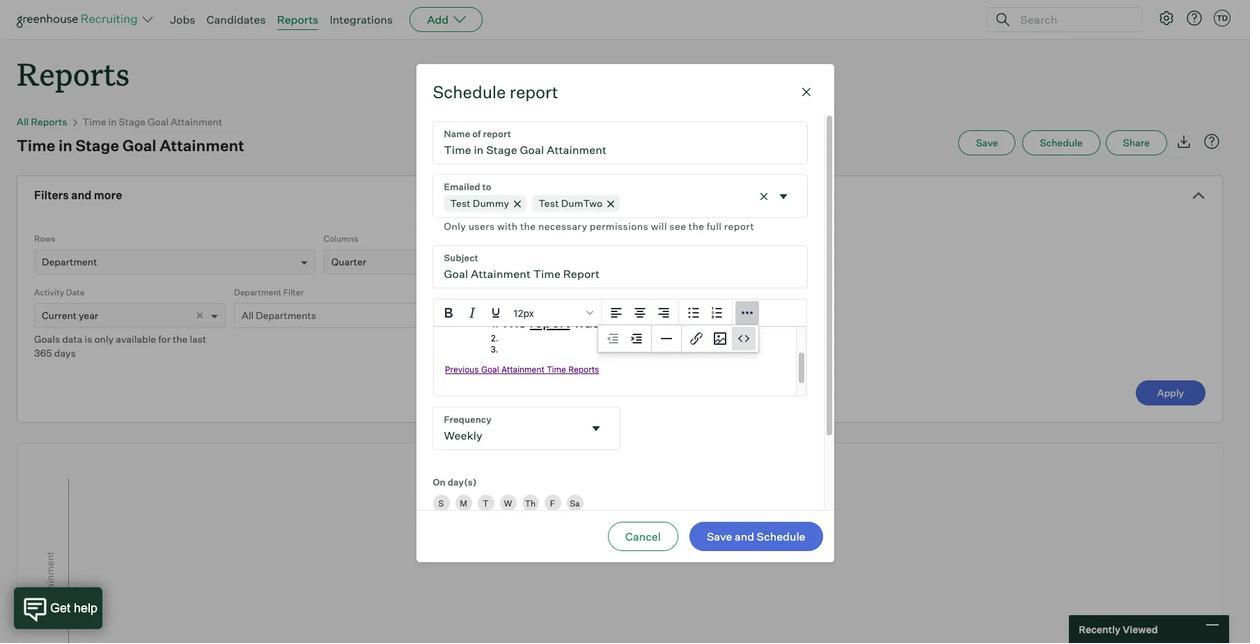 Task type: locate. For each thing, give the bounding box(es) containing it.
time down all reports link
[[17, 136, 55, 155]]

save inside button
[[707, 529, 733, 543]]

schedule for schedule
[[1040, 137, 1083, 149]]

department filter
[[234, 287, 304, 298]]

1 horizontal spatial schedule
[[757, 529, 806, 543]]

see
[[670, 220, 687, 232]]

1 horizontal spatial report
[[724, 220, 755, 232]]

recently viewed
[[1079, 623, 1158, 635]]

the right the for
[[173, 333, 188, 345]]

save and schedule this report to revisit it! element
[[959, 130, 1023, 156]]

attainment
[[171, 116, 222, 128], [160, 136, 244, 155]]

test up necessary
[[539, 197, 559, 209]]

1 horizontal spatial in
[[108, 116, 117, 128]]

1 vertical spatial in
[[59, 136, 72, 155]]

only
[[444, 220, 466, 232]]

0 vertical spatial department
[[42, 256, 97, 268]]

report
[[510, 82, 559, 103], [724, 220, 755, 232]]

2 horizontal spatial schedule
[[1040, 137, 1083, 149]]

Search text field
[[1017, 9, 1130, 30]]

td
[[1217, 13, 1228, 23]]

with
[[497, 220, 518, 232]]

current year option
[[42, 309, 98, 321]]

0 vertical spatial schedule
[[433, 82, 506, 103]]

only
[[94, 333, 114, 345]]

2 vertical spatial schedule
[[757, 529, 806, 543]]

0 vertical spatial save
[[976, 137, 999, 149]]

0 horizontal spatial the
[[173, 333, 188, 345]]

0 vertical spatial all
[[17, 116, 29, 128]]

0 vertical spatial time
[[83, 116, 106, 128]]

f
[[550, 498, 555, 508]]

users
[[469, 220, 495, 232]]

the right with
[[520, 220, 536, 232]]

1 vertical spatial time
[[17, 136, 55, 155]]

filter
[[283, 287, 304, 298]]

1 vertical spatial save
[[707, 529, 733, 543]]

download image
[[1176, 133, 1193, 150]]

save for save and schedule
[[707, 529, 733, 543]]

and
[[71, 188, 92, 202], [735, 529, 755, 543]]

2 test from the left
[[539, 197, 559, 209]]

save and schedule
[[707, 529, 806, 543]]

0 vertical spatial stage
[[119, 116, 146, 128]]

in
[[108, 116, 117, 128], [59, 136, 72, 155]]

test up only
[[450, 197, 471, 209]]

1 vertical spatial department
[[234, 287, 282, 298]]

group
[[597, 325, 759, 353]]

and for filters
[[71, 188, 92, 202]]

0 vertical spatial report
[[510, 82, 559, 103]]

the left full
[[689, 220, 705, 232]]

current year
[[42, 309, 98, 321]]

department for department
[[42, 256, 97, 268]]

permissions
[[590, 220, 649, 232]]

apply
[[1158, 387, 1185, 399]]

test dummy
[[450, 197, 510, 209]]

share button
[[1106, 130, 1168, 156]]

0 horizontal spatial in
[[59, 136, 72, 155]]

activity
[[34, 287, 64, 298]]

1 horizontal spatial all
[[242, 309, 254, 321]]

1 vertical spatial reports
[[17, 53, 130, 94]]

schedule report
[[433, 82, 559, 103]]

reports link
[[277, 13, 319, 26]]

goal
[[148, 116, 169, 128], [122, 136, 156, 155]]

0 horizontal spatial save
[[707, 529, 733, 543]]

apply button
[[1136, 381, 1206, 406]]

schedule
[[433, 82, 506, 103], [1040, 137, 1083, 149], [757, 529, 806, 543]]

stage
[[119, 116, 146, 128], [76, 136, 119, 155]]

×
[[196, 307, 204, 322]]

0 vertical spatial time in stage goal attainment
[[83, 116, 222, 128]]

test
[[450, 197, 471, 209], [539, 197, 559, 209]]

save inside 'button'
[[976, 137, 999, 149]]

time
[[83, 116, 106, 128], [17, 136, 55, 155]]

0 vertical spatial goal
[[148, 116, 169, 128]]

department up date
[[42, 256, 97, 268]]

1 horizontal spatial and
[[735, 529, 755, 543]]

last
[[190, 333, 206, 345]]

0 horizontal spatial schedule
[[433, 82, 506, 103]]

will
[[651, 220, 667, 232]]

w
[[504, 498, 512, 508]]

save
[[976, 137, 999, 149], [707, 529, 733, 543]]

reports
[[277, 13, 319, 26], [17, 53, 130, 94], [31, 116, 67, 128]]

all for all departments
[[242, 309, 254, 321]]

1 horizontal spatial save
[[976, 137, 999, 149]]

department
[[42, 256, 97, 268], [234, 287, 282, 298]]

1 vertical spatial attainment
[[160, 136, 244, 155]]

1 test from the left
[[450, 197, 471, 209]]

1 horizontal spatial department
[[234, 287, 282, 298]]

quarter option
[[331, 256, 367, 268]]

clear selection image
[[757, 189, 771, 203]]

test dumtwo
[[539, 197, 603, 209]]

date
[[66, 287, 85, 298]]

departments
[[256, 309, 316, 321]]

dummy
[[473, 197, 510, 209]]

0 vertical spatial reports
[[277, 13, 319, 26]]

None text field
[[433, 246, 807, 288]]

more
[[94, 188, 122, 202]]

cancel button
[[608, 522, 679, 551]]

time right the all reports
[[83, 116, 106, 128]]

viewed
[[1123, 623, 1158, 635]]

0 vertical spatial in
[[108, 116, 117, 128]]

all reports
[[17, 116, 67, 128]]

save and schedule button
[[690, 522, 823, 551]]

filters
[[34, 188, 69, 202]]

quarter
[[331, 256, 367, 268]]

None text field
[[433, 122, 807, 164], [433, 408, 584, 450], [433, 122, 807, 164], [433, 408, 584, 450]]

none field toggle flyout
[[433, 408, 620, 450]]

1 horizontal spatial test
[[539, 197, 559, 209]]

365
[[34, 347, 52, 359]]

share
[[1124, 137, 1150, 149]]

the
[[520, 220, 536, 232], [689, 220, 705, 232], [173, 333, 188, 345]]

1 vertical spatial schedule
[[1040, 137, 1083, 149]]

0 horizontal spatial test
[[450, 197, 471, 209]]

columns
[[324, 234, 358, 244]]

0 horizontal spatial and
[[71, 188, 92, 202]]

candidates
[[207, 13, 266, 26]]

the inside goals data is only available for the last 365 days
[[173, 333, 188, 345]]

toolbar
[[602, 300, 679, 327], [679, 300, 733, 327], [733, 300, 762, 327], [598, 326, 652, 353], [682, 326, 758, 353]]

0 horizontal spatial all
[[17, 116, 29, 128]]

1 vertical spatial report
[[724, 220, 755, 232]]

schedule inside button
[[1040, 137, 1083, 149]]

None field
[[433, 175, 807, 235], [433, 408, 620, 450], [433, 175, 807, 235]]

1 vertical spatial all
[[242, 309, 254, 321]]

department for department filter
[[234, 287, 282, 298]]

is
[[85, 333, 92, 345]]

department up all departments
[[234, 287, 282, 298]]

days
[[54, 347, 76, 359]]

0 horizontal spatial department
[[42, 256, 97, 268]]

configure image
[[1159, 10, 1175, 26]]

time in stage goal attainment
[[83, 116, 222, 128], [17, 136, 244, 155]]

and inside button
[[735, 529, 755, 543]]

test for test dummy
[[450, 197, 471, 209]]

all
[[17, 116, 29, 128], [242, 309, 254, 321]]

0 vertical spatial and
[[71, 188, 92, 202]]

1 vertical spatial and
[[735, 529, 755, 543]]



Task type: vqa. For each thing, say whether or not it's contained in the screenshot.
Departments
yes



Task type: describe. For each thing, give the bounding box(es) containing it.
1 vertical spatial time in stage goal attainment
[[17, 136, 244, 155]]

necessary
[[539, 220, 588, 232]]

1 horizontal spatial time
[[83, 116, 106, 128]]

integrations link
[[330, 13, 393, 26]]

12px toolbar
[[434, 300, 602, 327]]

add
[[427, 13, 449, 26]]

12px button
[[508, 301, 598, 325]]

greenhouse recruiting image
[[17, 11, 142, 28]]

toggle flyout image
[[589, 422, 603, 436]]

xychart image
[[34, 443, 1206, 643]]

add button
[[410, 7, 483, 32]]

year
[[79, 309, 98, 321]]

for
[[158, 333, 171, 345]]

th
[[525, 498, 536, 508]]

available
[[116, 333, 156, 345]]

12px
[[513, 307, 534, 319]]

goals
[[34, 333, 60, 345]]

m
[[460, 498, 467, 508]]

close modal icon image
[[798, 84, 815, 101]]

all departments
[[242, 309, 316, 321]]

save for save
[[976, 137, 999, 149]]

0 horizontal spatial report
[[510, 82, 559, 103]]

toggle flyout image
[[777, 189, 790, 203]]

t
[[483, 498, 489, 508]]

activity date
[[34, 287, 85, 298]]

all for all reports
[[17, 116, 29, 128]]

s
[[439, 498, 444, 508]]

on day(s)
[[433, 477, 477, 488]]

filters and more
[[34, 188, 122, 202]]

only users with the necessary permissions will see the full report
[[444, 220, 755, 232]]

faq image
[[1204, 133, 1221, 150]]

rows
[[34, 234, 55, 244]]

on
[[433, 477, 446, 488]]

schedule for schedule report
[[433, 82, 506, 103]]

td button
[[1214, 10, 1231, 26]]

full
[[707, 220, 722, 232]]

recently
[[1079, 623, 1121, 635]]

current
[[42, 309, 77, 321]]

schedule button
[[1023, 130, 1101, 156]]

0 horizontal spatial time
[[17, 136, 55, 155]]

1 vertical spatial goal
[[122, 136, 156, 155]]

day(s)
[[448, 477, 477, 488]]

12px group
[[434, 300, 807, 327]]

all reports link
[[17, 116, 67, 128]]

time in stage goal attainment link
[[83, 116, 222, 128]]

dumtwo
[[561, 197, 603, 209]]

goals data is only available for the last 365 days
[[34, 333, 206, 359]]

save button
[[959, 130, 1016, 156]]

and for save
[[735, 529, 755, 543]]

1 vertical spatial stage
[[76, 136, 119, 155]]

jobs link
[[170, 13, 195, 26]]

candidates link
[[207, 13, 266, 26]]

schedule inside button
[[757, 529, 806, 543]]

integrations
[[330, 13, 393, 26]]

2 vertical spatial reports
[[31, 116, 67, 128]]

data
[[62, 333, 83, 345]]

0 vertical spatial attainment
[[171, 116, 222, 128]]

cancel
[[626, 529, 661, 543]]

1 horizontal spatial the
[[520, 220, 536, 232]]

2 horizontal spatial the
[[689, 220, 705, 232]]

test for test dumtwo
[[539, 197, 559, 209]]

sa
[[570, 498, 580, 508]]

department option
[[42, 256, 97, 268]]

td button
[[1212, 7, 1234, 29]]

jobs
[[170, 13, 195, 26]]



